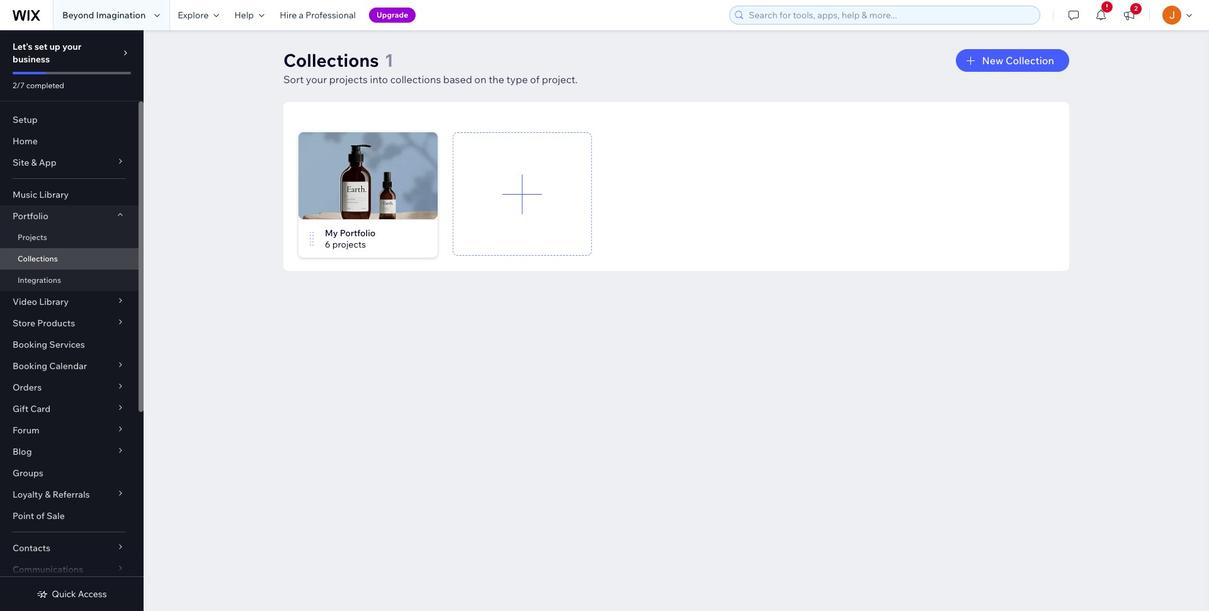 Task type: locate. For each thing, give the bounding box(es) containing it.
setup
[[13, 114, 38, 125]]

your inside collections 1 sort your projects into collections based on the type of project.
[[306, 73, 327, 86]]

store products button
[[0, 313, 139, 334]]

booking
[[13, 339, 47, 350], [13, 360, 47, 372]]

hire a professional
[[280, 9, 356, 21]]

1 horizontal spatial &
[[45, 489, 51, 500]]

0 horizontal spatial portfolio
[[13, 210, 48, 222]]

1 vertical spatial of
[[36, 510, 45, 522]]

0 vertical spatial of
[[530, 73, 540, 86]]

projects left into
[[329, 73, 368, 86]]

quick access button
[[37, 588, 107, 600]]

1 vertical spatial projects
[[332, 239, 366, 250]]

collections up sort
[[284, 49, 379, 71]]

beyond
[[62, 9, 94, 21]]

new collection
[[983, 54, 1055, 67]]

& right site
[[31, 157, 37, 168]]

booking inside booking services link
[[13, 339, 47, 350]]

your right sort
[[306, 73, 327, 86]]

0 vertical spatial booking
[[13, 339, 47, 350]]

integrations
[[18, 275, 61, 285]]

portfolio inside dropdown button
[[13, 210, 48, 222]]

collections inside collections 1 sort your projects into collections based on the type of project.
[[284, 49, 379, 71]]

groups link
[[0, 462, 139, 484]]

collections inside sidebar element
[[18, 254, 58, 263]]

upgrade button
[[369, 8, 416, 23]]

library
[[39, 189, 69, 200], [39, 296, 69, 307]]

upgrade
[[377, 10, 408, 20]]

collections up integrations
[[18, 254, 58, 263]]

0 horizontal spatial your
[[62, 41, 81, 52]]

projects
[[18, 232, 47, 242]]

of
[[530, 73, 540, 86], [36, 510, 45, 522]]

imagination
[[96, 9, 146, 21]]

portfolio button
[[0, 205, 139, 227]]

0 vertical spatial portfolio
[[13, 210, 48, 222]]

1 vertical spatial library
[[39, 296, 69, 307]]

portfolio inside "my portfolio 6 projects"
[[340, 227, 376, 239]]

orders
[[13, 382, 42, 393]]

library up portfolio dropdown button
[[39, 189, 69, 200]]

your right up
[[62, 41, 81, 52]]

&
[[31, 157, 37, 168], [45, 489, 51, 500]]

1 booking from the top
[[13, 339, 47, 350]]

collections for collections
[[18, 254, 58, 263]]

let's set up your business
[[13, 41, 81, 65]]

0 horizontal spatial of
[[36, 510, 45, 522]]

& right loyalty
[[45, 489, 51, 500]]

1 vertical spatial booking
[[13, 360, 47, 372]]

on
[[475, 73, 487, 86]]

sidebar element
[[0, 30, 144, 611]]

point
[[13, 510, 34, 522]]

booking inside the booking calendar popup button
[[13, 360, 47, 372]]

sort
[[284, 73, 304, 86]]

collections for collections 1 sort your projects into collections based on the type of project.
[[284, 49, 379, 71]]

setup link
[[0, 109, 139, 130]]

my
[[325, 227, 338, 239]]

communications
[[13, 564, 83, 575]]

contacts
[[13, 542, 50, 554]]

1 vertical spatial &
[[45, 489, 51, 500]]

point of sale link
[[0, 505, 139, 527]]

your inside let's set up your business
[[62, 41, 81, 52]]

0 vertical spatial &
[[31, 157, 37, 168]]

blog button
[[0, 441, 139, 462]]

1 horizontal spatial collections
[[284, 49, 379, 71]]

0 vertical spatial projects
[[329, 73, 368, 86]]

projects right 6
[[332, 239, 366, 250]]

forum button
[[0, 420, 139, 441]]

2 booking from the top
[[13, 360, 47, 372]]

0 horizontal spatial collections
[[18, 254, 58, 263]]

card
[[30, 403, 51, 415]]

app
[[39, 157, 56, 168]]

0 vertical spatial library
[[39, 189, 69, 200]]

1 vertical spatial collections
[[18, 254, 58, 263]]

1 vertical spatial portfolio
[[340, 227, 376, 239]]

of right type
[[530, 73, 540, 86]]

& inside popup button
[[45, 489, 51, 500]]

contacts button
[[0, 537, 139, 559]]

projects
[[329, 73, 368, 86], [332, 239, 366, 250]]

& for site
[[31, 157, 37, 168]]

collections
[[284, 49, 379, 71], [18, 254, 58, 263]]

booking calendar button
[[0, 355, 139, 377]]

of inside collections 1 sort your projects into collections based on the type of project.
[[530, 73, 540, 86]]

store
[[13, 318, 35, 329]]

of left sale
[[36, 510, 45, 522]]

your for let's
[[62, 41, 81, 52]]

access
[[78, 588, 107, 600]]

1 horizontal spatial of
[[530, 73, 540, 86]]

0 vertical spatial your
[[62, 41, 81, 52]]

portfolio right my
[[340, 227, 376, 239]]

booking services link
[[0, 334, 139, 355]]

0 vertical spatial collections
[[284, 49, 379, 71]]

home link
[[0, 130, 139, 152]]

1 horizontal spatial your
[[306, 73, 327, 86]]

site & app
[[13, 157, 56, 168]]

booking calendar
[[13, 360, 87, 372]]

1
[[385, 49, 394, 71]]

business
[[13, 54, 50, 65]]

drag my portfolio. image
[[306, 231, 318, 246]]

library up products
[[39, 296, 69, 307]]

gift card
[[13, 403, 51, 415]]

1 horizontal spatial portfolio
[[340, 227, 376, 239]]

2 button
[[1116, 0, 1144, 30]]

projects link
[[0, 227, 139, 248]]

& inside dropdown button
[[31, 157, 37, 168]]

0 horizontal spatial &
[[31, 157, 37, 168]]

booking for booking calendar
[[13, 360, 47, 372]]

1 vertical spatial your
[[306, 73, 327, 86]]

1 library from the top
[[39, 189, 69, 200]]

2
[[1135, 4, 1138, 13]]

your for collections
[[306, 73, 327, 86]]

2 library from the top
[[39, 296, 69, 307]]

sale
[[47, 510, 65, 522]]

booking up orders
[[13, 360, 47, 372]]

portfolio up the projects
[[13, 210, 48, 222]]

collections
[[390, 73, 441, 86]]

booking down store
[[13, 339, 47, 350]]

your
[[62, 41, 81, 52], [306, 73, 327, 86]]

library inside popup button
[[39, 296, 69, 307]]

6
[[325, 239, 331, 250]]

portfolio
[[13, 210, 48, 222], [340, 227, 376, 239]]



Task type: vqa. For each thing, say whether or not it's contained in the screenshot.
install related to Prodigi
no



Task type: describe. For each thing, give the bounding box(es) containing it.
collections link
[[0, 248, 139, 270]]

gift
[[13, 403, 28, 415]]

my portfolio 6 projects
[[325, 227, 376, 250]]

Search for tools, apps, help & more... field
[[745, 6, 1036, 24]]

store products
[[13, 318, 75, 329]]

projects inside collections 1 sort your projects into collections based on the type of project.
[[329, 73, 368, 86]]

help button
[[227, 0, 272, 30]]

up
[[49, 41, 60, 52]]

let's
[[13, 41, 32, 52]]

projects inside "my portfolio 6 projects"
[[332, 239, 366, 250]]

loyalty & referrals
[[13, 489, 90, 500]]

calendar
[[49, 360, 87, 372]]

loyalty & referrals button
[[0, 484, 139, 505]]

of inside sidebar element
[[36, 510, 45, 522]]

collection
[[1006, 54, 1055, 67]]

type
[[507, 73, 528, 86]]

music
[[13, 189, 37, 200]]

the
[[489, 73, 504, 86]]

forum
[[13, 425, 39, 436]]

library for video library
[[39, 296, 69, 307]]

project.
[[542, 73, 578, 86]]

hire a professional link
[[272, 0, 364, 30]]

products
[[37, 318, 75, 329]]

video
[[13, 296, 37, 307]]

based
[[443, 73, 472, 86]]

2/7 completed
[[13, 81, 64, 90]]

completed
[[26, 81, 64, 90]]

set
[[34, 41, 47, 52]]

& for loyalty
[[45, 489, 51, 500]]

music library
[[13, 189, 69, 200]]

home
[[13, 135, 38, 147]]

gift card button
[[0, 398, 139, 420]]

blog
[[13, 446, 32, 457]]

beyond imagination
[[62, 9, 146, 21]]

quick
[[52, 588, 76, 600]]

collections 1 sort your projects into collections based on the type of project.
[[284, 49, 578, 86]]

services
[[49, 339, 85, 350]]

help
[[235, 9, 254, 21]]

new collection button
[[956, 49, 1070, 72]]

integrations link
[[0, 270, 139, 291]]

loyalty
[[13, 489, 43, 500]]

communications button
[[0, 559, 139, 580]]

music library link
[[0, 184, 139, 205]]

explore
[[178, 9, 209, 21]]

referrals
[[53, 489, 90, 500]]

into
[[370, 73, 388, 86]]

new
[[983, 54, 1004, 67]]

video library
[[13, 296, 69, 307]]

orders button
[[0, 377, 139, 398]]

hire
[[280, 9, 297, 21]]

to reorder, press the spacebar to grab an item; arrow keys to drag; spacebar to drop; "escape" or "tab" to cancel. list
[[299, 132, 1070, 271]]

video library button
[[0, 291, 139, 313]]

a
[[299, 9, 304, 21]]

point of sale
[[13, 510, 65, 522]]

booking services
[[13, 339, 85, 350]]

booking for booking services
[[13, 339, 47, 350]]

site & app button
[[0, 152, 139, 173]]

2/7
[[13, 81, 25, 90]]

site
[[13, 157, 29, 168]]

library for music library
[[39, 189, 69, 200]]

professional
[[306, 9, 356, 21]]

groups
[[13, 468, 43, 479]]

quick access
[[52, 588, 107, 600]]



